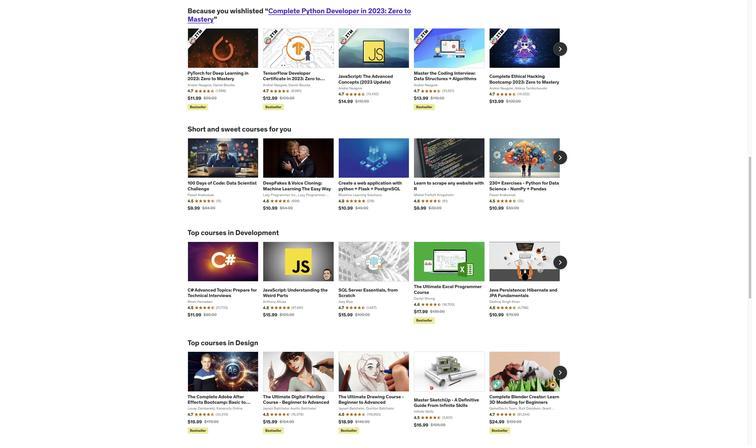 Task type: describe. For each thing, give the bounding box(es) containing it.
jpa
[[490, 292, 497, 298]]

because you wishlisted "
[[188, 6, 268, 15]]

data for scientist
[[226, 180, 237, 186]]

short
[[188, 125, 206, 134]]

infinite
[[440, 403, 455, 408]]

master the coding interview: data structures + algorithms link
[[414, 70, 477, 81]]

scratch
[[339, 292, 355, 298]]

sql
[[339, 287, 348, 293]]

to inside the ultimate digital painting course - beginner to advanced
[[303, 399, 307, 405]]

to inside complete ethical hacking bootcamp 2023: zero to mastery
[[537, 79, 541, 85]]

create
[[339, 180, 353, 186]]

after
[[233, 394, 244, 400]]

2023: inside pytorch for deep learning in 2023: zero to mastery
[[188, 76, 200, 81]]

230+
[[490, 180, 501, 186]]

advanced inside the complete adobe after effects bootcamp: basic to advanced
[[188, 405, 209, 411]]

mastery for tensorflow developer certificate in 2023: zero to mastery
[[263, 81, 280, 87]]

carousel element for top courses in development
[[188, 242, 567, 325]]

beginner inside the ultimate digital painting course - beginner to advanced
[[282, 399, 302, 405]]

sql server essentials, from scratch
[[339, 287, 398, 298]]

a
[[354, 180, 356, 186]]

fundamentals
[[498, 292, 529, 298]]

topics:
[[217, 287, 232, 293]]

the ultimate drawing course - beginner to advanced
[[339, 394, 404, 405]]

to inside the ultimate drawing course - beginner to advanced
[[359, 399, 364, 405]]

for for short and sweet courses for you
[[269, 125, 278, 134]]

the ultimate digital painting course - beginner to advanced link
[[263, 394, 329, 405]]

beginners
[[526, 399, 548, 405]]

technical
[[188, 292, 208, 298]]

data for structures
[[414, 76, 424, 81]]

application
[[367, 180, 392, 186]]

the for the ultimate digital painting course - beginner to advanced
[[263, 394, 271, 400]]

tensorflow developer certificate in 2023: zero to mastery
[[263, 70, 320, 87]]

complete python developer in 2023: zero to mastery
[[188, 6, 411, 24]]

next image for top courses in design
[[556, 368, 565, 377]]

carousel element for because you wishlisted "
[[188, 28, 567, 112]]

ultimate for drawing
[[348, 394, 366, 400]]

deepfakes & voice cloning: machine learning the easy way
[[263, 180, 331, 191]]

python inside complete python developer in 2023: zero to mastery
[[302, 6, 325, 15]]

to inside tensorflow developer certificate in 2023: zero to mastery
[[316, 76, 320, 81]]

guide
[[414, 403, 427, 408]]

coding
[[438, 70, 453, 76]]

challenge
[[188, 186, 209, 191]]

master for top courses in design
[[414, 397, 429, 403]]

update)
[[374, 79, 391, 85]]

zero for tensorflow developer certificate in 2023: zero to mastery
[[305, 76, 315, 81]]

the inside the javascript: the advanced concepts (2023 update)
[[363, 73, 371, 79]]

server
[[349, 287, 362, 293]]

&
[[288, 180, 291, 186]]

"
[[214, 15, 217, 24]]

top courses in development
[[188, 228, 279, 237]]

java persistence: hibernate and jpa fundamentals
[[490, 287, 558, 298]]

science
[[490, 186, 507, 191]]

ethical
[[512, 73, 526, 79]]

the ultimate drawing course - beginner to advanced link
[[339, 394, 404, 405]]

zero for complete python developer in 2023: zero to mastery
[[388, 6, 403, 15]]

pytorch for deep learning in 2023: zero to mastery
[[188, 70, 249, 81]]

2023: for complete python developer in 2023: zero to mastery
[[368, 6, 387, 15]]

tensorflow
[[263, 70, 288, 76]]

230+ exercises - python for data science - numpy + pandas link
[[490, 180, 559, 191]]

+ inside master the coding interview: data structures + algorithms
[[449, 76, 452, 81]]

javascript: the advanced concepts (2023 update)
[[339, 73, 393, 85]]

skills
[[456, 403, 468, 408]]

sketchup
[[430, 397, 451, 403]]

with inside the learn to scrape any website with r
[[475, 180, 484, 186]]

interview:
[[454, 70, 476, 76]]

javascript: for concepts
[[339, 73, 362, 79]]

complete for complete python developer in 2023: zero to mastery
[[268, 6, 300, 15]]

c# advanced topics: prepare for technical interviews
[[188, 287, 257, 298]]

c# advanced topics: prepare for technical interviews link
[[188, 287, 257, 298]]

mastery for complete ethical hacking bootcamp 2023: zero to mastery
[[542, 79, 559, 85]]

learn to scrape any website with r
[[414, 180, 484, 191]]

website
[[457, 180, 474, 186]]

postgresql
[[375, 186, 401, 191]]

ultimate for excel
[[423, 284, 442, 290]]

next image for "
[[556, 44, 565, 54]]

to inside the complete adobe after effects bootcamp: basic to advanced
[[241, 399, 246, 405]]

definitive
[[459, 397, 479, 403]]

mastery for complete python developer in 2023: zero to mastery
[[188, 15, 214, 24]]

+ inside the '230+ exercises - python for data science - numpy + pandas'
[[527, 186, 530, 191]]

in inside tensorflow developer certificate in 2023: zero to mastery
[[287, 76, 291, 81]]

deep
[[213, 70, 224, 76]]

0 vertical spatial courses
[[242, 125, 268, 134]]

complete python developer in 2023: zero to mastery link
[[188, 6, 411, 24]]

certificate
[[263, 76, 286, 81]]

design
[[236, 338, 258, 347]]

beginner inside the ultimate drawing course - beginner to advanced
[[339, 399, 358, 405]]

- inside master sketchup  - a definitive guide from infinite skills
[[452, 397, 454, 403]]

developer inside complete python developer in 2023: zero to mastery
[[326, 6, 359, 15]]

in inside pytorch for deep learning in 2023: zero to mastery
[[245, 70, 249, 76]]

courses for development
[[201, 228, 227, 237]]

advanced inside c# advanced topics: prepare for technical interviews
[[195, 287, 216, 293]]

for for 230+ exercises - python for data science - numpy + pandas
[[542, 180, 548, 186]]

wishlisted
[[230, 6, 264, 15]]

mastery inside pytorch for deep learning in 2023: zero to mastery
[[217, 76, 234, 81]]

weird
[[263, 292, 276, 298]]

java persistence: hibernate and jpa fundamentals link
[[490, 287, 558, 298]]

because
[[188, 6, 215, 15]]

carousel element for short and sweet courses for you
[[188, 138, 567, 215]]

drawing
[[367, 394, 385, 400]]

next image for short and sweet courses for you
[[556, 153, 565, 162]]

parts
[[277, 292, 288, 298]]

the for the ultimate excel programmer course
[[414, 284, 422, 290]]

master for because you wishlisted "
[[414, 70, 429, 76]]

bootcamp:
[[204, 399, 228, 405]]

digital
[[292, 394, 306, 400]]

structures
[[425, 76, 448, 81]]

1 vertical spatial you
[[280, 125, 291, 134]]

the for the ultimate drawing course - beginner to advanced
[[339, 394, 347, 400]]

advanced inside the javascript: the advanced concepts (2023 update)
[[372, 73, 393, 79]]

tensorflow developer certificate in 2023: zero to mastery link
[[263, 70, 325, 87]]

web
[[357, 180, 367, 186]]



Task type: vqa. For each thing, say whether or not it's contained in the screenshot.


Task type: locate. For each thing, give the bounding box(es) containing it.
for for c# advanced topics: prepare for technical interviews
[[251, 287, 257, 293]]

1 horizontal spatial developer
[[326, 6, 359, 15]]

the left coding at the top right of the page
[[430, 70, 437, 76]]

2023:
[[368, 6, 387, 15], [188, 76, 200, 81], [292, 76, 304, 81], [513, 79, 525, 85]]

2023: for complete ethical hacking bootcamp 2023: zero to mastery
[[513, 79, 525, 85]]

1 vertical spatial courses
[[201, 228, 227, 237]]

javascript: for weird
[[263, 287, 287, 293]]

- left digital
[[279, 399, 281, 405]]

learn right creator:
[[548, 394, 560, 400]]

ultimate left the excel
[[423, 284, 442, 290]]

the inside the ultimate digital painting course - beginner to advanced
[[263, 394, 271, 400]]

with right website
[[475, 180, 484, 186]]

courses for design
[[201, 338, 227, 347]]

0 horizontal spatial course
[[263, 399, 278, 405]]

the inside master the coding interview: data structures + algorithms
[[430, 70, 437, 76]]

advanced inside the ultimate digital painting course - beginner to advanced
[[308, 399, 329, 405]]

exercises
[[502, 180, 522, 186]]

for inside complete blender creator: learn 3d modelling for beginners
[[519, 399, 525, 405]]

complete ethical hacking bootcamp 2023: zero to mastery link
[[490, 73, 559, 85]]

concepts
[[339, 79, 359, 85]]

to inside the learn to scrape any website with r
[[427, 180, 432, 186]]

learn inside complete blender creator: learn 3d modelling for beginners
[[548, 394, 560, 400]]

carousel element containing the complete adobe after effects bootcamp: basic to advanced
[[188, 352, 567, 435]]

data inside 100 days of code: data scientist challenge
[[226, 180, 237, 186]]

beginner left painting
[[282, 399, 302, 405]]

course inside the ultimate drawing course - beginner to advanced
[[386, 394, 401, 400]]

master sketchup  - a definitive guide from infinite skills link
[[414, 397, 479, 408]]

1 vertical spatial learn
[[548, 394, 560, 400]]

0 vertical spatial you
[[217, 6, 229, 15]]

1 horizontal spatial and
[[550, 287, 558, 293]]

the left bootcamp:
[[188, 394, 196, 400]]

ultimate left digital
[[272, 394, 291, 400]]

1 next image from the top
[[556, 153, 565, 162]]

javascript: inside the javascript: the advanced concepts (2023 update)
[[339, 73, 362, 79]]

zero
[[388, 6, 403, 15], [201, 76, 211, 81], [305, 76, 315, 81], [526, 79, 536, 85]]

0 vertical spatial learn
[[414, 180, 426, 186]]

creator:
[[529, 394, 547, 400]]

top for top courses in design
[[188, 338, 199, 347]]

of
[[208, 180, 212, 186]]

complete inside complete blender creator: learn 3d modelling for beginners
[[490, 394, 511, 400]]

1 horizontal spatial with
[[475, 180, 484, 186]]

understanding
[[288, 287, 320, 293]]

effects
[[188, 399, 203, 405]]

mastery inside tensorflow developer certificate in 2023: zero to mastery
[[263, 81, 280, 87]]

1 top from the top
[[188, 228, 199, 237]]

hibernate
[[527, 287, 549, 293]]

- right the "drawing"
[[402, 394, 404, 400]]

top courses in design
[[188, 338, 258, 347]]

complete inside complete ethical hacking bootcamp 2023: zero to mastery
[[490, 73, 511, 79]]

excel
[[442, 284, 454, 290]]

- left a
[[452, 397, 454, 403]]

carousel element
[[188, 28, 567, 112], [188, 138, 567, 215], [188, 242, 567, 325], [188, 352, 567, 435]]

learn to scrape any website with r link
[[414, 180, 484, 191]]

for inside c# advanced topics: prepare for technical interviews
[[251, 287, 257, 293]]

course left digital
[[263, 399, 278, 405]]

1 vertical spatial next image
[[556, 368, 565, 377]]

learn inside the learn to scrape any website with r
[[414, 180, 426, 186]]

2 horizontal spatial course
[[414, 289, 429, 295]]

the right painting
[[339, 394, 347, 400]]

1 vertical spatial learning
[[282, 186, 301, 191]]

the complete adobe after effects bootcamp: basic to advanced link
[[188, 394, 251, 411]]

1 horizontal spatial ultimate
[[348, 394, 366, 400]]

the inside the complete adobe after effects bootcamp: basic to advanced
[[188, 394, 196, 400]]

next image for development
[[556, 258, 565, 267]]

complete ethical hacking bootcamp 2023: zero to mastery
[[490, 73, 559, 85]]

bootcamp
[[490, 79, 512, 85]]

short and sweet courses for you
[[188, 125, 291, 134]]

1 horizontal spatial data
[[414, 76, 424, 81]]

1 vertical spatial next image
[[556, 258, 565, 267]]

the right from
[[414, 284, 422, 290]]

course inside the ultimate excel programmer course
[[414, 289, 429, 295]]

modelling
[[497, 399, 518, 405]]

1 vertical spatial and
[[550, 287, 558, 293]]

2023: inside complete ethical hacking bootcamp 2023: zero to mastery
[[513, 79, 525, 85]]

1 master from the top
[[414, 70, 429, 76]]

interviews
[[209, 292, 231, 298]]

essentials,
[[363, 287, 387, 293]]

2023: inside complete python developer in 2023: zero to mastery
[[368, 6, 387, 15]]

basic
[[229, 399, 240, 405]]

the right "after"
[[263, 394, 271, 400]]

complete blender creator: learn 3d modelling for beginners link
[[490, 394, 560, 405]]

ultimate
[[423, 284, 442, 290], [272, 394, 291, 400], [348, 394, 366, 400]]

python
[[302, 6, 325, 15], [526, 180, 541, 186]]

0 horizontal spatial learning
[[225, 70, 244, 76]]

beginner
[[282, 399, 302, 405], [339, 399, 358, 405]]

data right code:
[[226, 180, 237, 186]]

3d
[[490, 399, 496, 405]]

0 vertical spatial the
[[430, 70, 437, 76]]

complete for complete ethical hacking bootcamp 2023: zero to mastery
[[490, 73, 511, 79]]

to inside complete python developer in 2023: zero to mastery
[[404, 6, 411, 15]]

developer inside tensorflow developer certificate in 2023: zero to mastery
[[289, 70, 311, 76]]

3 carousel element from the top
[[188, 242, 567, 325]]

javascript: understanding the weird parts link
[[263, 287, 328, 298]]

+ right the flask
[[371, 186, 374, 191]]

create a web application with python + flask + postgresql link
[[339, 180, 402, 191]]

course for the ultimate digital painting course - beginner to advanced
[[263, 399, 278, 405]]

beginner left the "drawing"
[[339, 399, 358, 405]]

carousel element containing pytorch for deep learning in 2023: zero to mastery
[[188, 28, 567, 112]]

2 vertical spatial courses
[[201, 338, 227, 347]]

c#
[[188, 287, 194, 293]]

+ left the flask
[[355, 186, 358, 191]]

2 next image from the top
[[556, 368, 565, 377]]

100 days of code: data scientist challenge
[[188, 180, 257, 191]]

complete
[[268, 6, 300, 15], [490, 73, 511, 79], [197, 394, 218, 400], [490, 394, 511, 400]]

1 beginner from the left
[[282, 399, 302, 405]]

ultimate left the "drawing"
[[348, 394, 366, 400]]

ultimate inside the ultimate excel programmer course
[[423, 284, 442, 290]]

1 vertical spatial the
[[321, 287, 328, 293]]

course left the excel
[[414, 289, 429, 295]]

1 horizontal spatial javascript:
[[339, 73, 362, 79]]

1 horizontal spatial the
[[430, 70, 437, 76]]

top for top courses in development
[[188, 228, 199, 237]]

algorithms
[[453, 76, 477, 81]]

carousel element containing 100 days of code: data scientist challenge
[[188, 138, 567, 215]]

carousel element for top courses in design
[[188, 352, 567, 435]]

course for the ultimate excel programmer course
[[414, 289, 429, 295]]

and right hibernate
[[550, 287, 558, 293]]

java
[[490, 287, 499, 293]]

create a web application with python + flask + postgresql
[[339, 180, 402, 191]]

2023: for tensorflow developer certificate in 2023: zero to mastery
[[292, 76, 304, 81]]

learning inside pytorch for deep learning in 2023: zero to mastery
[[225, 70, 244, 76]]

the inside javascript: understanding the weird parts
[[321, 287, 328, 293]]

0 vertical spatial python
[[302, 6, 325, 15]]

1 vertical spatial developer
[[289, 70, 311, 76]]

0 vertical spatial developer
[[326, 6, 359, 15]]

zero inside complete python developer in 2023: zero to mastery
[[388, 6, 403, 15]]

2023: inside tensorflow developer certificate in 2023: zero to mastery
[[292, 76, 304, 81]]

learning
[[225, 70, 244, 76], [282, 186, 301, 191]]

- right 'exercises'
[[523, 180, 525, 186]]

the ultimate digital painting course - beginner to advanced
[[263, 394, 329, 405]]

master inside master the coding interview: data structures + algorithms
[[414, 70, 429, 76]]

230+ exercises - python for data science - numpy + pandas
[[490, 180, 559, 191]]

carousel element containing the ultimate excel programmer course
[[188, 242, 567, 325]]

0 horizontal spatial the
[[321, 287, 328, 293]]

the complete adobe after effects bootcamp: basic to advanced
[[188, 394, 246, 411]]

0 horizontal spatial and
[[207, 125, 220, 134]]

1 horizontal spatial beginner
[[339, 399, 358, 405]]

"
[[265, 6, 268, 15]]

and inside java persistence: hibernate and jpa fundamentals
[[550, 287, 558, 293]]

2 with from the left
[[475, 180, 484, 186]]

0 vertical spatial top
[[188, 228, 199, 237]]

0 horizontal spatial beginner
[[282, 399, 302, 405]]

4 carousel element from the top
[[188, 352, 567, 435]]

and right 'short'
[[207, 125, 220, 134]]

- inside the ultimate drawing course - beginner to advanced
[[402, 394, 404, 400]]

1 horizontal spatial learn
[[548, 394, 560, 400]]

data right pandas
[[549, 180, 559, 186]]

ultimate inside the ultimate digital painting course - beginner to advanced
[[272, 394, 291, 400]]

to inside pytorch for deep learning in 2023: zero to mastery
[[212, 76, 216, 81]]

sql server essentials, from scratch link
[[339, 287, 398, 298]]

persistence:
[[500, 287, 526, 293]]

zero inside pytorch for deep learning in 2023: zero to mastery
[[201, 76, 211, 81]]

days
[[196, 180, 207, 186]]

0 horizontal spatial you
[[217, 6, 229, 15]]

course inside the ultimate digital painting course - beginner to advanced
[[263, 399, 278, 405]]

programmer
[[455, 284, 482, 290]]

0 horizontal spatial python
[[302, 6, 325, 15]]

mastery inside complete python developer in 2023: zero to mastery
[[188, 15, 214, 24]]

from
[[388, 287, 398, 293]]

- left "numpy"
[[508, 186, 510, 191]]

2 top from the top
[[188, 338, 199, 347]]

deepfakes & voice cloning: machine learning the easy way link
[[263, 180, 331, 191]]

1 horizontal spatial python
[[526, 180, 541, 186]]

adobe
[[218, 394, 232, 400]]

0 horizontal spatial javascript:
[[263, 287, 287, 293]]

master inside master sketchup  - a definitive guide from infinite skills
[[414, 397, 429, 403]]

1 vertical spatial master
[[414, 397, 429, 403]]

0 horizontal spatial with
[[393, 180, 402, 186]]

zero for complete ethical hacking bootcamp 2023: zero to mastery
[[526, 79, 536, 85]]

machine
[[263, 186, 281, 191]]

data left structures
[[414, 76, 424, 81]]

complete for complete blender creator: learn 3d modelling for beginners
[[490, 394, 511, 400]]

zero inside complete ethical hacking bootcamp 2023: zero to mastery
[[526, 79, 536, 85]]

a
[[455, 397, 458, 403]]

for inside the '230+ exercises - python for data science - numpy + pandas'
[[542, 180, 548, 186]]

deepfakes
[[263, 180, 287, 186]]

next image
[[556, 44, 565, 54], [556, 258, 565, 267]]

any
[[448, 180, 456, 186]]

with right 'application'
[[393, 180, 402, 186]]

0 vertical spatial master
[[414, 70, 429, 76]]

javascript: inside javascript: understanding the weird parts
[[263, 287, 287, 293]]

0 vertical spatial and
[[207, 125, 220, 134]]

1 horizontal spatial learning
[[282, 186, 301, 191]]

-
[[523, 180, 525, 186], [508, 186, 510, 191], [402, 394, 404, 400], [452, 397, 454, 403], [279, 399, 281, 405]]

voice
[[292, 180, 303, 186]]

the ultimate excel programmer course link
[[414, 284, 482, 295]]

ultimate inside the ultimate drawing course - beginner to advanced
[[348, 394, 366, 400]]

0 vertical spatial next image
[[556, 44, 565, 54]]

javascript: the advanced concepts (2023 update) link
[[339, 73, 393, 85]]

the left easy
[[302, 186, 310, 191]]

pytorch
[[188, 70, 205, 76]]

r
[[414, 186, 417, 191]]

data inside the '230+ exercises - python for data science - numpy + pandas'
[[549, 180, 559, 186]]

0 horizontal spatial data
[[226, 180, 237, 186]]

2 beginner from the left
[[339, 399, 358, 405]]

hacking
[[527, 73, 545, 79]]

1 vertical spatial python
[[526, 180, 541, 186]]

1 next image from the top
[[556, 44, 565, 54]]

master sketchup  - a definitive guide from infinite skills
[[414, 397, 479, 408]]

the left update)
[[363, 73, 371, 79]]

prepare
[[233, 287, 250, 293]]

scrape
[[433, 180, 447, 186]]

python inside the '230+ exercises - python for data science - numpy + pandas'
[[526, 180, 541, 186]]

+ right structures
[[449, 76, 452, 81]]

development
[[236, 228, 279, 237]]

2 horizontal spatial ultimate
[[423, 284, 442, 290]]

learn left scrape
[[414, 180, 426, 186]]

course right the "drawing"
[[386, 394, 401, 400]]

0 horizontal spatial ultimate
[[272, 394, 291, 400]]

master left sketchup
[[414, 397, 429, 403]]

1 carousel element from the top
[[188, 28, 567, 112]]

2 carousel element from the top
[[188, 138, 567, 215]]

the left sql
[[321, 287, 328, 293]]

for inside pytorch for deep learning in 2023: zero to mastery
[[206, 70, 212, 76]]

pytorch for deep learning in 2023: zero to mastery link
[[188, 70, 249, 81]]

and
[[207, 125, 220, 134], [550, 287, 558, 293]]

2 horizontal spatial data
[[549, 180, 559, 186]]

ultimate for digital
[[272, 394, 291, 400]]

the inside the ultimate drawing course - beginner to advanced
[[339, 394, 347, 400]]

the inside the ultimate excel programmer course
[[414, 284, 422, 290]]

2 next image from the top
[[556, 258, 565, 267]]

with inside create a web application with python + flask + postgresql
[[393, 180, 402, 186]]

- inside the ultimate digital painting course - beginner to advanced
[[279, 399, 281, 405]]

cloning:
[[304, 180, 322, 186]]

2 master from the top
[[414, 397, 429, 403]]

the inside "deepfakes & voice cloning: machine learning the easy way"
[[302, 186, 310, 191]]

blender
[[512, 394, 528, 400]]

mastery inside complete ethical hacking bootcamp 2023: zero to mastery
[[542, 79, 559, 85]]

+
[[449, 76, 452, 81], [355, 186, 358, 191], [371, 186, 374, 191], [527, 186, 530, 191]]

next image
[[556, 153, 565, 162], [556, 368, 565, 377]]

(2023
[[360, 79, 373, 85]]

zero inside tensorflow developer certificate in 2023: zero to mastery
[[305, 76, 315, 81]]

data inside master the coding interview: data structures + algorithms
[[414, 76, 424, 81]]

complete inside complete python developer in 2023: zero to mastery
[[268, 6, 300, 15]]

python
[[339, 186, 354, 191]]

0 horizontal spatial developer
[[289, 70, 311, 76]]

the ultimate excel programmer course
[[414, 284, 482, 295]]

0 vertical spatial javascript:
[[339, 73, 362, 79]]

+ right "numpy"
[[527, 186, 530, 191]]

advanced inside the ultimate drawing course - beginner to advanced
[[365, 399, 386, 405]]

100 days of code: data scientist challenge link
[[188, 180, 257, 191]]

master left coding at the top right of the page
[[414, 70, 429, 76]]

1 horizontal spatial you
[[280, 125, 291, 134]]

1 horizontal spatial course
[[386, 394, 401, 400]]

1 with from the left
[[393, 180, 402, 186]]

in inside complete python developer in 2023: zero to mastery
[[361, 6, 367, 15]]

100
[[188, 180, 195, 186]]

learning inside "deepfakes & voice cloning: machine learning the easy way"
[[282, 186, 301, 191]]

0 horizontal spatial learn
[[414, 180, 426, 186]]

the for the complete adobe after effects bootcamp: basic to advanced
[[188, 394, 196, 400]]

0 vertical spatial learning
[[225, 70, 244, 76]]

0 vertical spatial next image
[[556, 153, 565, 162]]

1 vertical spatial javascript:
[[263, 287, 287, 293]]

easy
[[311, 186, 321, 191]]

complete inside the complete adobe after effects bootcamp: basic to advanced
[[197, 394, 218, 400]]

1 vertical spatial top
[[188, 338, 199, 347]]

from
[[428, 403, 439, 408]]



